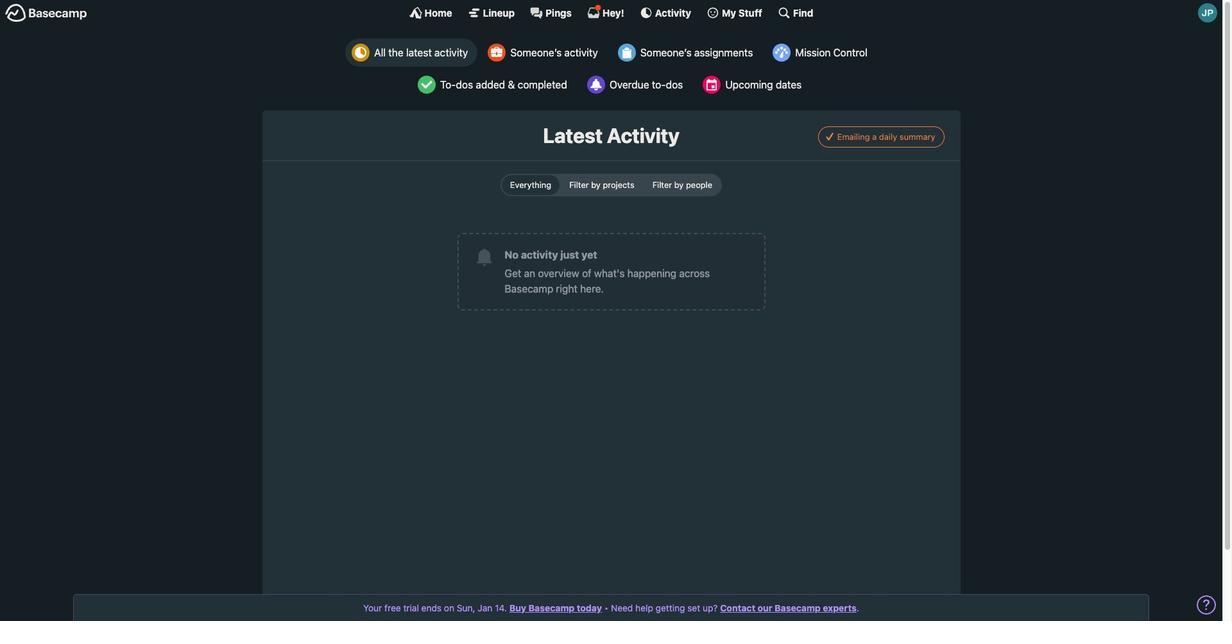 Task type: vqa. For each thing, say whether or not it's contained in the screenshot.
change
no



Task type: describe. For each thing, give the bounding box(es) containing it.
&
[[508, 79, 515, 91]]

mission control
[[796, 47, 868, 58]]

by for projects
[[591, 180, 601, 190]]

find
[[793, 7, 814, 18]]

an
[[524, 268, 536, 280]]

to-
[[440, 79, 456, 91]]

todo image
[[418, 76, 436, 94]]

just
[[561, 250, 579, 261]]

all the latest activity
[[374, 47, 468, 58]]

someone's for someone's activity
[[511, 47, 562, 58]]

daily
[[879, 131, 898, 142]]

activity link
[[640, 6, 692, 19]]

someone's activity link
[[482, 39, 608, 67]]

trial
[[403, 603, 419, 614]]

to-dos added & completed link
[[411, 71, 577, 99]]

basecamp inside "get an overview of what's happening across basecamp right here."
[[505, 284, 554, 295]]

my stuff button
[[707, 6, 763, 19]]

basecamp right buy
[[529, 603, 575, 614]]

filter for filter by people
[[653, 180, 672, 190]]

mission
[[796, 47, 831, 58]]

home
[[425, 7, 452, 18]]

all the latest activity link
[[345, 39, 478, 67]]

filter by people
[[653, 180, 713, 190]]

filter by projects
[[570, 180, 635, 190]]

Filter by people submit
[[644, 176, 721, 195]]

activity for no activity just yet
[[521, 250, 558, 261]]

experts
[[823, 603, 857, 614]]

your
[[363, 603, 382, 614]]

added
[[476, 79, 505, 91]]

everything
[[510, 180, 552, 190]]

get
[[505, 268, 522, 280]]

up?
[[703, 603, 718, 614]]

by for people
[[675, 180, 684, 190]]

contact our basecamp experts link
[[721, 603, 857, 614]]

your free trial ends on sun, jan 14. buy basecamp today • need help getting set up? contact our basecamp experts .
[[363, 603, 860, 614]]

latest activity
[[543, 123, 680, 148]]

activity inside 'link'
[[435, 47, 468, 58]]

summary
[[900, 131, 936, 142]]

james peterson image
[[1199, 3, 1218, 22]]

completed
[[518, 79, 567, 91]]

today
[[577, 603, 602, 614]]

mission control image
[[773, 44, 791, 62]]

.
[[857, 603, 860, 614]]

emailing a daily summary button
[[818, 126, 945, 147]]

buy basecamp today link
[[510, 603, 602, 614]]

reports image
[[587, 76, 605, 94]]

here.
[[581, 284, 604, 295]]

our
[[758, 603, 773, 614]]

•
[[605, 603, 609, 614]]

filter for filter by projects
[[570, 180, 589, 190]]

overdue to-dos link
[[581, 71, 693, 99]]

to-
[[652, 79, 666, 91]]

contact
[[721, 603, 756, 614]]

jan
[[478, 603, 493, 614]]

sun,
[[457, 603, 476, 614]]

dos inside to-dos added & completed link
[[456, 79, 473, 91]]

dates
[[776, 79, 802, 91]]

projects
[[603, 180, 635, 190]]

overdue
[[610, 79, 650, 91]]



Task type: locate. For each thing, give the bounding box(es) containing it.
dos down someone's assignments link
[[666, 79, 683, 91]]

hey!
[[603, 7, 625, 18]]

1 dos from the left
[[456, 79, 473, 91]]

main element
[[0, 0, 1223, 25]]

yet
[[582, 250, 598, 261]]

need
[[611, 603, 633, 614]]

people
[[686, 180, 713, 190]]

filter
[[570, 180, 589, 190], [653, 180, 672, 190]]

of
[[582, 268, 592, 280]]

happening
[[628, 268, 677, 280]]

0 horizontal spatial dos
[[456, 79, 473, 91]]

free
[[385, 603, 401, 614]]

activity inside "main" element
[[655, 7, 692, 18]]

1 horizontal spatial by
[[675, 180, 684, 190]]

dos left added
[[456, 79, 473, 91]]

help
[[636, 603, 654, 614]]

upcoming dates
[[726, 79, 802, 91]]

someone's up to-
[[641, 47, 692, 58]]

control
[[834, 47, 868, 58]]

ends
[[422, 603, 442, 614]]

overdue to-dos
[[610, 79, 683, 91]]

activity up an
[[521, 250, 558, 261]]

all
[[374, 47, 386, 58]]

1 horizontal spatial dos
[[666, 79, 683, 91]]

by left people
[[675, 180, 684, 190]]

2 dos from the left
[[666, 79, 683, 91]]

overview
[[538, 268, 580, 280]]

activity down 'overdue to-dos'
[[607, 123, 680, 148]]

a
[[873, 131, 877, 142]]

basecamp down an
[[505, 284, 554, 295]]

filter left people
[[653, 180, 672, 190]]

on
[[444, 603, 455, 614]]

0 horizontal spatial by
[[591, 180, 601, 190]]

someone's
[[511, 47, 562, 58], [641, 47, 692, 58]]

switch accounts image
[[5, 3, 87, 23]]

basecamp right our
[[775, 603, 821, 614]]

dos inside the overdue to-dos link
[[666, 79, 683, 91]]

assignments
[[695, 47, 753, 58]]

latest
[[543, 123, 603, 148]]

someone's for someone's assignments
[[641, 47, 692, 58]]

emailing a daily summary
[[838, 131, 936, 142]]

14.
[[495, 603, 507, 614]]

schedule image
[[703, 76, 721, 94]]

no activity just yet
[[505, 250, 598, 261]]

filter inside filter by projects submit
[[570, 180, 589, 190]]

my stuff
[[722, 7, 763, 18]]

activity
[[435, 47, 468, 58], [565, 47, 598, 58], [521, 250, 558, 261]]

activity up to-
[[435, 47, 468, 58]]

hey! button
[[587, 4, 625, 19]]

find button
[[778, 6, 814, 19]]

emailing
[[838, 131, 870, 142]]

1 horizontal spatial filter
[[653, 180, 672, 190]]

buy
[[510, 603, 527, 614]]

latest
[[406, 47, 432, 58]]

someone's assignments
[[641, 47, 753, 58]]

filter left projects
[[570, 180, 589, 190]]

across
[[680, 268, 710, 280]]

Everything submit
[[502, 176, 560, 195]]

pings
[[546, 7, 572, 18]]

to-dos added & completed
[[440, 79, 567, 91]]

by inside submit
[[591, 180, 601, 190]]

lineup link
[[468, 6, 515, 19]]

someone's assignments link
[[612, 39, 763, 67]]

stuff
[[739, 7, 763, 18]]

basecamp
[[505, 284, 554, 295], [529, 603, 575, 614], [775, 603, 821, 614]]

by
[[591, 180, 601, 190], [675, 180, 684, 190]]

0 horizontal spatial someone's
[[511, 47, 562, 58]]

set
[[688, 603, 701, 614]]

someone's up completed
[[511, 47, 562, 58]]

activity up "reports" image on the left top of the page
[[565, 47, 598, 58]]

1 by from the left
[[591, 180, 601, 190]]

filter inside filter by people "submit"
[[653, 180, 672, 190]]

1 filter from the left
[[570, 180, 589, 190]]

getting
[[656, 603, 685, 614]]

1 horizontal spatial someone's
[[641, 47, 692, 58]]

get an overview of what's happening across basecamp right here.
[[505, 268, 710, 295]]

no
[[505, 250, 519, 261]]

2 horizontal spatial activity
[[565, 47, 598, 58]]

pings button
[[530, 6, 572, 19]]

activity up someone's assignments link
[[655, 7, 692, 18]]

what's
[[594, 268, 625, 280]]

2 filter from the left
[[653, 180, 672, 190]]

upcoming
[[726, 79, 773, 91]]

the
[[389, 47, 404, 58]]

filter activity group
[[501, 174, 722, 196]]

1 horizontal spatial activity
[[521, 250, 558, 261]]

2 someone's from the left
[[641, 47, 692, 58]]

2 by from the left
[[675, 180, 684, 190]]

activity report image
[[352, 44, 370, 62]]

assignment image
[[618, 44, 636, 62]]

home link
[[409, 6, 452, 19]]

someone's activity
[[511, 47, 598, 58]]

lineup
[[483, 7, 515, 18]]

1 someone's from the left
[[511, 47, 562, 58]]

by inside "submit"
[[675, 180, 684, 190]]

person report image
[[488, 44, 506, 62]]

upcoming dates link
[[697, 71, 812, 99]]

by left projects
[[591, 180, 601, 190]]

activity
[[655, 7, 692, 18], [607, 123, 680, 148]]

activity for someone's activity
[[565, 47, 598, 58]]

Filter by projects submit
[[561, 176, 643, 195]]

mission control link
[[767, 39, 878, 67]]

dos
[[456, 79, 473, 91], [666, 79, 683, 91]]

right
[[556, 284, 578, 295]]

my
[[722, 7, 737, 18]]

0 horizontal spatial activity
[[435, 47, 468, 58]]

0 horizontal spatial filter
[[570, 180, 589, 190]]

1 vertical spatial activity
[[607, 123, 680, 148]]

0 vertical spatial activity
[[655, 7, 692, 18]]



